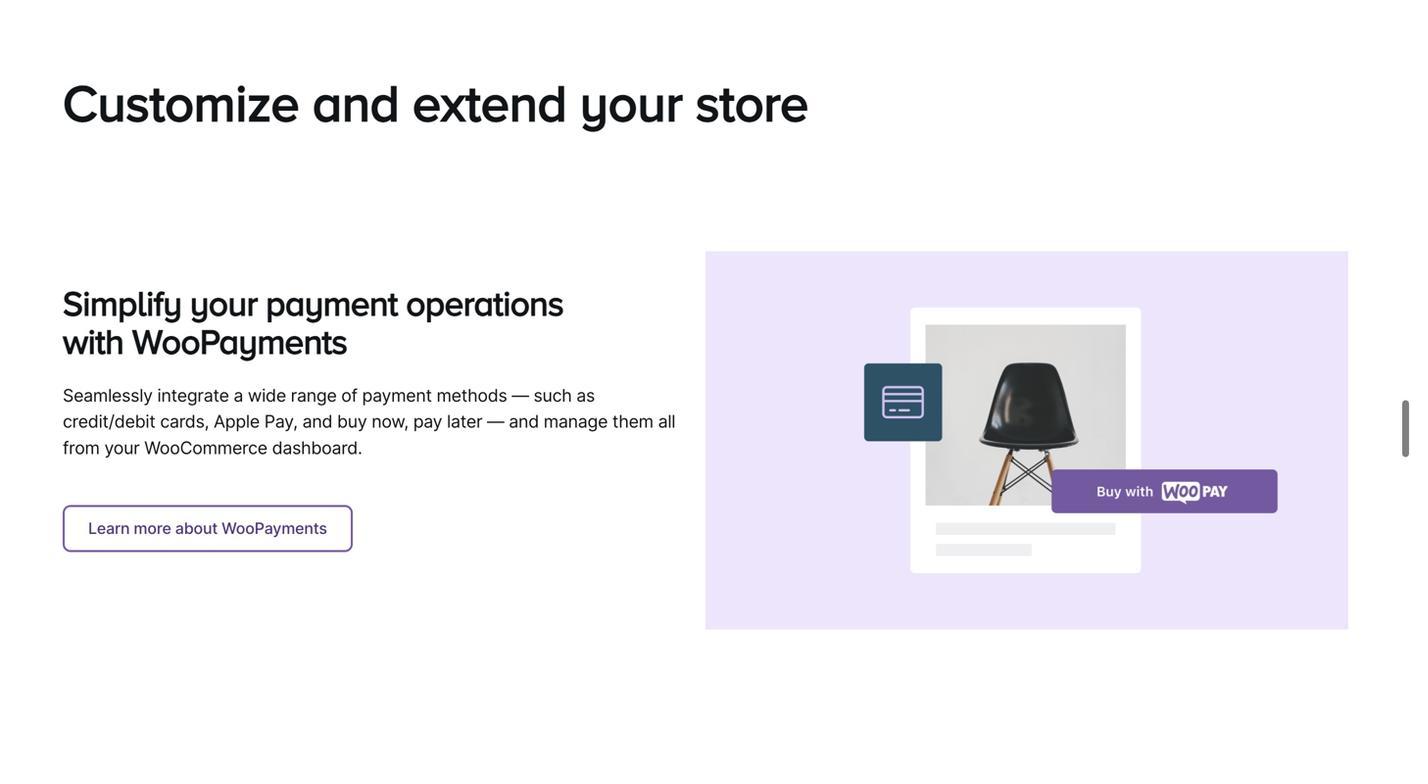 Task type: describe. For each thing, give the bounding box(es) containing it.
integrate
[[157, 385, 229, 406]]

0 vertical spatial —
[[512, 385, 529, 406]]

seamlessly
[[63, 385, 153, 406]]

simplify your payment operations with woopayments
[[63, 284, 564, 361]]

from
[[63, 437, 100, 458]]

all
[[658, 411, 676, 432]]

pay
[[413, 411, 442, 432]]

methods
[[437, 385, 507, 406]]

customize
[[63, 74, 300, 131]]

now,
[[372, 411, 409, 432]]

a
[[234, 385, 243, 406]]

woopayments inside simplify your payment operations with woopayments
[[132, 322, 347, 361]]

such
[[534, 385, 572, 406]]

apple
[[214, 411, 260, 432]]

manage
[[544, 411, 608, 432]]

payment inside simplify your payment operations with woopayments
[[266, 284, 398, 322]]

0 horizontal spatial —
[[487, 411, 504, 432]]

pay,
[[264, 411, 298, 432]]

more
[[134, 519, 171, 538]]

learn more about woopayments link
[[63, 505, 353, 552]]

credit/debit
[[63, 411, 155, 432]]

range
[[291, 385, 337, 406]]

simplify
[[63, 284, 182, 322]]



Task type: locate. For each thing, give the bounding box(es) containing it.
1 horizontal spatial your
[[190, 284, 257, 322]]

0 vertical spatial payment
[[266, 284, 398, 322]]

your inside seamlessly integrate a wide range of payment methods — such as credit/debit cards, apple pay, and buy now, pay later — and manage them all from your woocommerce dashboard.
[[104, 437, 140, 458]]

store
[[696, 74, 809, 131]]

0 vertical spatial woopayments
[[132, 322, 347, 361]]

1 vertical spatial —
[[487, 411, 504, 432]]

them
[[613, 411, 654, 432]]

learn
[[88, 519, 130, 538]]

1 vertical spatial payment
[[362, 385, 432, 406]]

0 vertical spatial your
[[580, 74, 683, 131]]

payment inside seamlessly integrate a wide range of payment methods — such as credit/debit cards, apple pay, and buy now, pay later — and manage them all from your woocommerce dashboard.
[[362, 385, 432, 406]]

later
[[447, 411, 483, 432]]

1 vertical spatial your
[[190, 284, 257, 322]]

1 horizontal spatial —
[[512, 385, 529, 406]]

woopayments right about
[[222, 519, 327, 538]]

cards,
[[160, 411, 209, 432]]

buy
[[337, 411, 367, 432]]

operations
[[406, 284, 564, 322]]

—
[[512, 385, 529, 406], [487, 411, 504, 432]]

and
[[313, 74, 400, 131], [303, 411, 333, 432], [509, 411, 539, 432]]

your
[[580, 74, 683, 131], [190, 284, 257, 322], [104, 437, 140, 458]]

customize and extend your store
[[63, 74, 809, 131]]

payment up now,
[[362, 385, 432, 406]]

as
[[577, 385, 595, 406]]

wide
[[248, 385, 286, 406]]

extend
[[413, 74, 567, 131]]

1 vertical spatial woopayments
[[222, 519, 327, 538]]

about
[[175, 519, 218, 538]]

payment up of
[[266, 284, 398, 322]]

— right later
[[487, 411, 504, 432]]

0 horizontal spatial your
[[104, 437, 140, 458]]

2 vertical spatial your
[[104, 437, 140, 458]]

— left such
[[512, 385, 529, 406]]

with
[[63, 322, 124, 361]]

your inside simplify your payment operations with woopayments
[[190, 284, 257, 322]]

dashboard.
[[272, 437, 362, 458]]

2 horizontal spatial your
[[580, 74, 683, 131]]

woopayments
[[132, 322, 347, 361], [222, 519, 327, 538]]

payment
[[266, 284, 398, 322], [362, 385, 432, 406]]

woopayments up a
[[132, 322, 347, 361]]

woocommerce
[[144, 437, 267, 458]]

learn more about woopayments
[[88, 519, 327, 538]]

of
[[341, 385, 358, 406]]

seamlessly integrate a wide range of payment methods — such as credit/debit cards, apple pay, and buy now, pay later — and manage them all from your woocommerce dashboard.
[[63, 385, 676, 458]]



Task type: vqa. For each thing, say whether or not it's contained in the screenshot.
Search icon
no



